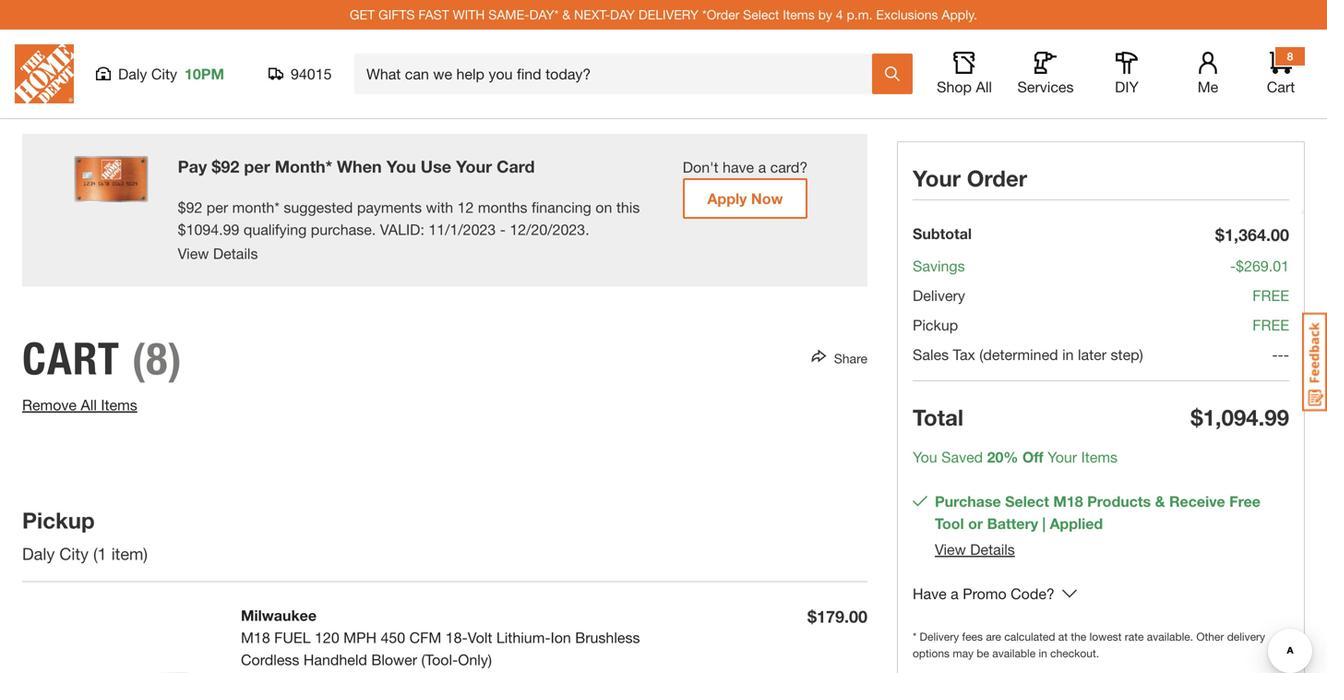 Task type: describe. For each thing, give the bounding box(es) containing it.
pay
[[178, 157, 207, 176]]

with
[[453, 7, 485, 22]]

receive
[[1170, 493, 1226, 510]]

diy
[[1116, 78, 1139, 96]]

have
[[723, 158, 755, 176]]

savings
[[913, 257, 966, 275]]

1 horizontal spatial a
[[951, 585, 959, 603]]

the
[[1071, 630, 1087, 643]]

1 horizontal spatial per
[[244, 157, 270, 176]]

1 vertical spatial view details button
[[935, 541, 1016, 558]]

product image
[[22, 604, 211, 673]]

suggested
[[284, 199, 353, 216]]

8
[[1288, 50, 1294, 63]]

shop all
[[937, 78, 993, 96]]

day*
[[530, 7, 559, 22]]

1 vertical spatial view
[[935, 541, 967, 558]]

free
[[1230, 493, 1261, 510]]

use
[[421, 157, 452, 176]]

daly city ( 1 item )
[[22, 544, 152, 564]]

valid:
[[380, 221, 425, 238]]

item
[[111, 544, 143, 564]]

are
[[987, 630, 1002, 643]]

ion
[[551, 629, 571, 646]]

may
[[953, 647, 974, 660]]

4
[[836, 7, 844, 22]]

remove all items link
[[22, 396, 137, 414]]

450
[[381, 629, 406, 646]]

delivery
[[639, 7, 699, 22]]

(
[[93, 544, 98, 564]]

have a promo code?
[[913, 585, 1055, 603]]

battery
[[988, 515, 1039, 532]]

payments
[[357, 199, 422, 216]]

view inside 1094.99 qualifying purchase. valid: 11/1/2023 - 12/20/2023. view details
[[178, 245, 209, 262]]

s
[[1111, 448, 1118, 466]]

12
[[458, 199, 474, 216]]

|
[[1043, 515, 1046, 532]]

feedback link image
[[1303, 312, 1328, 412]]

only)
[[458, 651, 492, 668]]

don't
[[683, 158, 719, 176]]

0 horizontal spatial 92
[[186, 199, 203, 216]]

$1,094.99
[[1191, 404, 1290, 430]]

1094.99 qualifying purchase. valid: 11/1/2023 - 12/20/2023. view details
[[178, 221, 590, 262]]

cordless
[[241, 651, 300, 668]]

| applied
[[1039, 515, 1104, 532]]

at
[[1059, 630, 1068, 643]]

10pm
[[185, 65, 224, 83]]

rate
[[1125, 630, 1145, 643]]

checkout.
[[1051, 647, 1100, 660]]

now
[[752, 190, 784, 207]]

get
[[350, 7, 375, 22]]

1 horizontal spatial you
[[913, 448, 938, 466]]

remove
[[22, 396, 77, 414]]

0 horizontal spatial view details button
[[178, 242, 258, 264]]

(8)
[[132, 332, 183, 385]]

daly for daly city ( 1 item )
[[22, 544, 55, 564]]

m18 inside milwaukee m18 fuel 120 mph 450 cfm 18-volt lithium-ion brushless cordless handheld blower (tool-only)
[[241, 629, 270, 646]]

next-
[[574, 7, 610, 22]]

card
[[497, 157, 535, 176]]

this
[[617, 199, 640, 216]]

1 horizontal spatial 92
[[221, 157, 240, 176]]

(tool-
[[422, 651, 458, 668]]

month*
[[275, 157, 332, 176]]

presentation image
[[74, 156, 148, 202]]

on
[[596, 199, 613, 216]]

options
[[913, 647, 950, 660]]

milwaukee
[[241, 607, 317, 624]]

item
[[1082, 448, 1111, 466]]

- inside 1094.99 qualifying purchase. valid: 11/1/2023 - 12/20/2023. view details
[[500, 221, 506, 238]]

apply now
[[708, 190, 784, 207]]

$ 92 per month* suggested payments with 12
[[178, 199, 474, 216]]

same-
[[489, 7, 530, 22]]

0 vertical spatial a
[[759, 158, 767, 176]]

sales tax (determined in later step)
[[913, 346, 1144, 363]]

promo
[[963, 585, 1007, 603]]

card?
[[771, 158, 808, 176]]

subtotal
[[913, 225, 972, 242]]

120
[[315, 629, 340, 646]]

months
[[478, 199, 528, 216]]

mph
[[344, 629, 377, 646]]

months financing on this $
[[178, 199, 640, 238]]

all for shop
[[976, 78, 993, 96]]



Task type: locate. For each thing, give the bounding box(es) containing it.
0 horizontal spatial your
[[456, 157, 492, 176]]

qualifying
[[244, 221, 307, 238]]

total
[[913, 404, 964, 430]]

select inside purchase select m18 products & receive free tool or battery
[[1006, 493, 1050, 510]]

city left 10pm
[[151, 65, 177, 83]]

0 horizontal spatial &
[[563, 7, 571, 22]]

1 horizontal spatial m18
[[1054, 493, 1084, 510]]

step)
[[1111, 346, 1144, 363]]

1 horizontal spatial all
[[976, 78, 993, 96]]

all right remove
[[81, 396, 97, 414]]

your right use
[[456, 157, 492, 176]]

0 horizontal spatial in
[[1039, 647, 1048, 660]]

city for (
[[59, 544, 89, 564]]

the home depot logo image
[[15, 44, 74, 103]]

$ down pay
[[178, 221, 186, 238]]

1 vertical spatial all
[[81, 396, 97, 414]]

delivery inside * delivery fees are calculated at the lowest rate available. other delivery options may be available in checkout.
[[920, 630, 960, 643]]

tool
[[935, 515, 965, 532]]

1 vertical spatial free
[[1253, 316, 1290, 334]]

cart
[[1268, 78, 1296, 96]]

2 vertical spatial $
[[178, 221, 186, 238]]

delivery
[[913, 287, 966, 304], [920, 630, 960, 643]]

0 vertical spatial pickup
[[913, 316, 959, 334]]

1 vertical spatial per
[[207, 199, 228, 216]]

---
[[1273, 346, 1290, 363]]

financing
[[532, 199, 592, 216]]

later
[[1079, 346, 1107, 363]]

0 horizontal spatial view
[[178, 245, 209, 262]]

0 vertical spatial delivery
[[913, 287, 966, 304]]

0 horizontal spatial a
[[759, 158, 767, 176]]

tax
[[953, 346, 976, 363]]

delivery down savings
[[913, 287, 966, 304]]

details down 1094.99
[[213, 245, 258, 262]]

have a promo code? link
[[913, 583, 1055, 606]]

your right off
[[1048, 448, 1078, 466]]

apply now button
[[683, 178, 808, 219]]

$ right pay
[[212, 157, 221, 176]]

saved
[[942, 448, 984, 466]]

select up battery
[[1006, 493, 1050, 510]]

calculated
[[1005, 630, 1056, 643]]

daly left 10pm
[[118, 65, 147, 83]]

& left the receive
[[1156, 493, 1166, 510]]

select right *order at the top right
[[744, 7, 780, 22]]

view
[[178, 245, 209, 262], [935, 541, 967, 558]]

fees
[[963, 630, 983, 643]]

1 horizontal spatial details
[[971, 541, 1016, 558]]

)
[[143, 544, 148, 564]]

12/20/2023.
[[510, 221, 590, 238]]

purchase select m18 products & receive free tool or battery
[[935, 493, 1261, 532]]

0 horizontal spatial details
[[213, 245, 258, 262]]

services
[[1018, 78, 1074, 96]]

0 vertical spatial per
[[244, 157, 270, 176]]

daly
[[118, 65, 147, 83], [22, 544, 55, 564]]

1 vertical spatial in
[[1039, 647, 1048, 660]]

view details button down 1094.99
[[178, 242, 258, 264]]

0 vertical spatial all
[[976, 78, 993, 96]]

What can we help you find today? search field
[[367, 54, 872, 93]]

items down cart (8)
[[101, 396, 137, 414]]

you left saved in the right of the page
[[913, 448, 938, 466]]

& inside purchase select m18 products & receive free tool or battery
[[1156, 493, 1166, 510]]

don't have a card?
[[683, 158, 808, 176]]

*order
[[703, 7, 740, 22]]

1 free from the top
[[1253, 287, 1290, 304]]

0 vertical spatial items
[[783, 7, 815, 22]]

view details button
[[178, 242, 258, 264], [935, 541, 1016, 558]]

1 vertical spatial $
[[178, 199, 186, 216]]

per up 1094.99
[[207, 199, 228, 216]]

all for remove
[[81, 396, 97, 414]]

0 vertical spatial view
[[178, 245, 209, 262]]

92 right pay
[[221, 157, 240, 176]]

view down 1094.99
[[178, 245, 209, 262]]

shop
[[937, 78, 972, 96]]

1 vertical spatial &
[[1156, 493, 1166, 510]]

0 vertical spatial details
[[213, 245, 258, 262]]

daly left (
[[22, 544, 55, 564]]

18-
[[446, 629, 468, 646]]

m18 up | applied
[[1054, 493, 1084, 510]]

1 vertical spatial pickup
[[22, 507, 95, 533]]

cart 8
[[1268, 50, 1296, 96]]

1 vertical spatial 92
[[186, 199, 203, 216]]

0 horizontal spatial items
[[101, 396, 137, 414]]

cfm
[[410, 629, 442, 646]]

& right day*
[[563, 7, 571, 22]]

you
[[387, 157, 416, 176], [913, 448, 938, 466]]

purchase
[[935, 493, 1002, 510]]

code?
[[1011, 585, 1055, 603]]

0 vertical spatial city
[[151, 65, 177, 83]]

0 vertical spatial free
[[1253, 287, 1290, 304]]

1 horizontal spatial pickup
[[913, 316, 959, 334]]

you left use
[[387, 157, 416, 176]]

milwaukee m18 fuel 120 mph 450 cfm 18-volt lithium-ion brushless cordless handheld blower (tool-only)
[[241, 607, 640, 668]]

pay $ 92 per month* when you use your card
[[178, 157, 535, 176]]

cart (8)
[[22, 332, 183, 385]]

diy button
[[1098, 52, 1157, 96]]

gifts
[[379, 7, 415, 22]]

have
[[913, 585, 947, 603]]

1 vertical spatial delivery
[[920, 630, 960, 643]]

1 horizontal spatial city
[[151, 65, 177, 83]]

in left later
[[1063, 346, 1074, 363]]

other
[[1197, 630, 1225, 643]]

1 vertical spatial you
[[913, 448, 938, 466]]

with
[[426, 199, 454, 216]]

0 vertical spatial $
[[212, 157, 221, 176]]

per up month*
[[244, 157, 270, 176]]

pickup up sales
[[913, 316, 959, 334]]

m18 up the cordless
[[241, 629, 270, 646]]

items left by
[[783, 7, 815, 22]]

1 horizontal spatial daly
[[118, 65, 147, 83]]

free down $269.01 in the right top of the page
[[1253, 287, 1290, 304]]

handheld
[[304, 651, 367, 668]]

0 vertical spatial you
[[387, 157, 416, 176]]

remove all items
[[22, 396, 137, 414]]

view details
[[935, 541, 1016, 558]]

month*
[[232, 199, 280, 216]]

1 vertical spatial items
[[101, 396, 137, 414]]

city left (
[[59, 544, 89, 564]]

11/1/2023
[[429, 221, 496, 238]]

pickup up the daly city ( 1 item )
[[22, 507, 95, 533]]

lowest
[[1090, 630, 1122, 643]]

0 horizontal spatial pickup
[[22, 507, 95, 533]]

when
[[337, 157, 382, 176]]

city for 10pm
[[151, 65, 177, 83]]

0 vertical spatial 92
[[221, 157, 240, 176]]

$ inside "months financing on this $"
[[178, 221, 186, 238]]

0 horizontal spatial city
[[59, 544, 89, 564]]

in
[[1063, 346, 1074, 363], [1039, 647, 1048, 660]]

cart
[[22, 332, 120, 385]]

in inside * delivery fees are calculated at the lowest rate available. other delivery options may be available in checkout.
[[1039, 647, 1048, 660]]

all right the shop
[[976, 78, 993, 96]]

applied
[[1050, 515, 1104, 532]]

lithium-
[[497, 629, 551, 646]]

1 vertical spatial m18
[[241, 629, 270, 646]]

0 horizontal spatial select
[[744, 7, 780, 22]]

$ up 1094.99
[[178, 199, 186, 216]]

1 horizontal spatial your
[[913, 165, 961, 191]]

$1,364.00
[[1216, 225, 1290, 245]]

1 vertical spatial details
[[971, 541, 1016, 558]]

0 vertical spatial view details button
[[178, 242, 258, 264]]

1 horizontal spatial view
[[935, 541, 967, 558]]

-
[[500, 221, 506, 238], [1231, 257, 1237, 275], [1273, 346, 1279, 363], [1279, 346, 1284, 363], [1284, 346, 1290, 363]]

0 vertical spatial m18
[[1054, 493, 1084, 510]]

1 vertical spatial select
[[1006, 493, 1050, 510]]

by
[[819, 7, 833, 22]]

1 horizontal spatial view details button
[[935, 541, 1016, 558]]

in down 'calculated'
[[1039, 647, 1048, 660]]

select
[[744, 7, 780, 22], [1006, 493, 1050, 510]]

92 up 1094.99
[[186, 199, 203, 216]]

0 horizontal spatial m18
[[241, 629, 270, 646]]

94015 button
[[269, 65, 332, 83]]

$269.01
[[1237, 257, 1290, 275]]

1 vertical spatial a
[[951, 585, 959, 603]]

get gifts fast with same-day* & next-day delivery *order select items by 4 p.m. exclusions apply.
[[350, 7, 978, 22]]

brushless
[[576, 629, 640, 646]]

m18 inside purchase select m18 products & receive free tool or battery
[[1054, 493, 1084, 510]]

exclusions
[[877, 7, 939, 22]]

blower
[[372, 651, 417, 668]]

0 horizontal spatial you
[[387, 157, 416, 176]]

be
[[977, 647, 990, 660]]

free up --- in the bottom of the page
[[1253, 316, 1290, 334]]

0 horizontal spatial daly
[[22, 544, 55, 564]]

order
[[967, 165, 1028, 191]]

$179.00
[[808, 607, 868, 626]]

0 horizontal spatial per
[[207, 199, 228, 216]]

1 vertical spatial city
[[59, 544, 89, 564]]

all inside button
[[976, 78, 993, 96]]

your order
[[913, 165, 1028, 191]]

you saved 20% off your item s
[[913, 448, 1118, 466]]

1 horizontal spatial items
[[783, 7, 815, 22]]

view down tool
[[935, 541, 967, 558]]

2 free from the top
[[1253, 316, 1290, 334]]

1 horizontal spatial in
[[1063, 346, 1074, 363]]

city
[[151, 65, 177, 83], [59, 544, 89, 564]]

0 horizontal spatial all
[[81, 396, 97, 414]]

0 vertical spatial daly
[[118, 65, 147, 83]]

&
[[563, 7, 571, 22], [1156, 493, 1166, 510]]

1 vertical spatial daly
[[22, 544, 55, 564]]

delivery up options
[[920, 630, 960, 643]]

day
[[610, 7, 635, 22]]

details down the or
[[971, 541, 1016, 558]]

or
[[969, 515, 984, 532]]

free
[[1253, 287, 1290, 304], [1253, 316, 1290, 334]]

fuel
[[274, 629, 311, 646]]

products
[[1088, 493, 1152, 510]]

0 vertical spatial in
[[1063, 346, 1074, 363]]

available.
[[1148, 630, 1194, 643]]

1 horizontal spatial &
[[1156, 493, 1166, 510]]

volt
[[468, 629, 493, 646]]

(determined
[[980, 346, 1059, 363]]

your up subtotal
[[913, 165, 961, 191]]

1
[[98, 544, 107, 564]]

details inside 1094.99 qualifying purchase. valid: 11/1/2023 - 12/20/2023. view details
[[213, 245, 258, 262]]

delivery
[[1228, 630, 1266, 643]]

daly for daly city 10pm
[[118, 65, 147, 83]]

me button
[[1179, 52, 1238, 96]]

0 vertical spatial select
[[744, 7, 780, 22]]

view details button down the or
[[935, 541, 1016, 558]]

daly city 10pm
[[118, 65, 224, 83]]

1 horizontal spatial select
[[1006, 493, 1050, 510]]

0 vertical spatial &
[[563, 7, 571, 22]]

2 horizontal spatial your
[[1048, 448, 1078, 466]]

p.m.
[[847, 7, 873, 22]]



Task type: vqa. For each thing, say whether or not it's contained in the screenshot.
the left Pickup
yes



